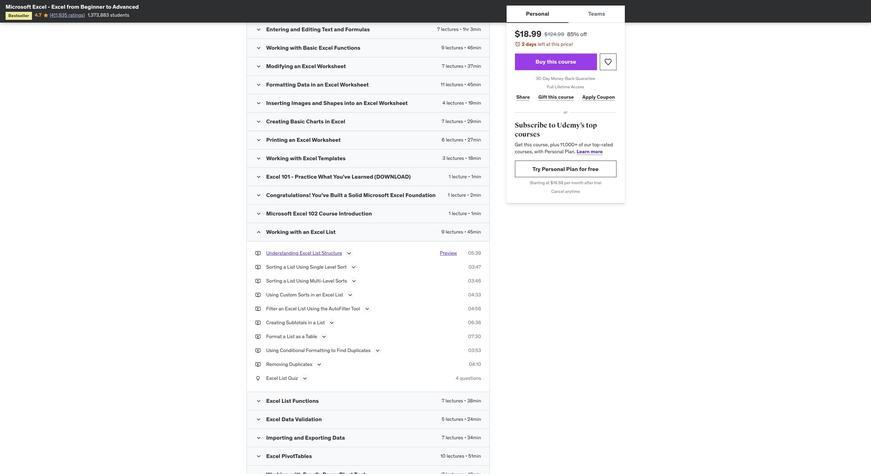 Task type: vqa. For each thing, say whether or not it's contained in the screenshot.


Task type: describe. For each thing, give the bounding box(es) containing it.
2 horizontal spatial data
[[332, 434, 345, 441]]

small image for importing and exporting data
[[255, 435, 262, 442]]

1 vertical spatial you've
[[312, 192, 329, 199]]

0 vertical spatial functions
[[334, 44, 360, 51]]

entering
[[266, 26, 289, 33]]

(411,935 ratings)
[[50, 12, 85, 18]]

using down "format"
[[266, 347, 279, 354]]

04:33
[[468, 292, 481, 298]]

0 horizontal spatial functions
[[292, 397, 319, 404]]

• for excel list functions
[[464, 398, 466, 404]]

sorting for sorting a list using single level sort
[[266, 264, 282, 270]]

full
[[547, 84, 554, 90]]

19min
[[468, 100, 481, 106]]

show lecture description image for format a list as a table
[[321, 333, 328, 340]]

using left the multi-
[[296, 278, 309, 284]]

2
[[522, 41, 525, 47]]

apply
[[582, 94, 596, 100]]

1 lecture • 1min for microsoft excel 102 course introduction
[[449, 210, 481, 217]]

07:30
[[468, 333, 481, 340]]

multi-
[[310, 278, 323, 284]]

removing
[[266, 361, 288, 368]]

xsmall image for removing duplicates
[[255, 361, 261, 368]]

plan.
[[565, 148, 576, 155]]

7 up 5
[[442, 398, 444, 404]]

modifying an excel worksheet
[[266, 63, 346, 70]]

the
[[321, 306, 328, 312]]

learn
[[577, 148, 590, 155]]

lectures for excel pivottables
[[447, 453, 464, 459]]

7 for in
[[442, 118, 444, 124]]

working for working with basic excel functions
[[266, 44, 289, 51]]

a right built
[[344, 192, 347, 199]]

what
[[318, 173, 332, 180]]

38min
[[467, 398, 481, 404]]

4 for 4 lectures • 19min
[[442, 100, 445, 106]]

0 horizontal spatial to
[[106, 3, 111, 10]]

buy this course
[[536, 58, 576, 65]]

students
[[110, 12, 129, 18]]

9 small image from the top
[[255, 472, 262, 474]]

7 lectures • 37min
[[442, 63, 481, 69]]

1 xsmall image from the top
[[255, 250, 261, 257]]

3
[[442, 155, 445, 161]]

4 for 4 questions
[[456, 375, 459, 381]]

lectures for working with basic excel functions
[[446, 44, 463, 51]]

subtotals
[[286, 320, 307, 326]]

• for microsoft excel 102 course introduction
[[468, 210, 470, 217]]

get
[[515, 142, 523, 148]]

alarm image
[[515, 41, 520, 47]]

small image for modifying an excel worksheet
[[255, 63, 262, 70]]

ratings)
[[68, 12, 85, 18]]

lectures for excel data validation
[[446, 416, 463, 422]]

show lecture description image for excel
[[347, 292, 354, 299]]

this for get
[[524, 142, 532, 148]]

excel down working with basic excel functions
[[302, 63, 316, 70]]

45min for formatting data in an excel worksheet
[[467, 81, 481, 88]]

exporting
[[305, 434, 331, 441]]

excel left 102
[[293, 210, 307, 217]]

lectures for working with excel templates
[[447, 155, 464, 161]]

• for inserting images and shapes into an excel worksheet
[[465, 100, 467, 106]]

entering and editing text and formulas
[[266, 26, 370, 33]]

using custom sorts in an excel list
[[266, 292, 343, 298]]

inserting
[[266, 99, 290, 106]]

subscribe
[[515, 121, 547, 130]]

autofilter
[[329, 306, 350, 312]]

list down using custom sorts in an excel list in the bottom of the page
[[298, 306, 306, 312]]

excel down excel list quiz
[[266, 397, 280, 404]]

practice
[[295, 173, 317, 180]]

off
[[580, 31, 587, 38]]

1hr
[[463, 26, 469, 32]]

xsmall image for sorting a list using single level sort
[[255, 264, 261, 271]]

importing
[[266, 434, 293, 441]]

excel down "removing"
[[266, 375, 278, 381]]

(411,935
[[50, 12, 67, 18]]

single
[[310, 264, 324, 270]]

this for gift
[[548, 94, 557, 100]]

a right as
[[302, 333, 305, 340]]

xsmall image for using custom sorts in an excel list
[[255, 292, 261, 299]]

1 vertical spatial basic
[[290, 118, 305, 125]]

lecture for foundation
[[451, 192, 466, 198]]

working for working with excel templates
[[266, 155, 289, 162]]

bestseller
[[8, 13, 29, 18]]

days
[[526, 41, 537, 47]]

in down modifying an excel worksheet
[[311, 81, 316, 88]]

trial
[[594, 180, 601, 186]]

sorting for sorting a list using multi-level sorts
[[266, 278, 282, 284]]

0 vertical spatial sorts
[[335, 278, 347, 284]]

this for buy
[[547, 58, 557, 65]]

$124.99
[[544, 31, 564, 38]]

small image for working with an excel list
[[255, 229, 262, 236]]

excel down custom
[[285, 306, 297, 312]]

personal inside 'link'
[[542, 165, 565, 172]]

in right 'subtotals'
[[308, 320, 312, 326]]

- for excel
[[48, 3, 50, 10]]

5
[[442, 416, 445, 422]]

learn more
[[577, 148, 603, 155]]

an right the 'printing'
[[289, 136, 295, 143]]

excel up shapes
[[325, 81, 339, 88]]

tab list containing personal
[[506, 6, 625, 23]]

printing
[[266, 136, 288, 143]]

excel down the importing
[[266, 453, 280, 460]]

46min
[[467, 44, 481, 51]]

4 lectures • 19min
[[442, 100, 481, 106]]

lectures for importing and exporting data
[[446, 435, 463, 441]]

working for working with an excel list
[[266, 228, 289, 235]]

excel right "into"
[[364, 99, 378, 106]]

an right modifying
[[294, 63, 301, 70]]

1 for (download)
[[449, 174, 451, 180]]

0 vertical spatial duplicates
[[347, 347, 371, 354]]

$18.99 $124.99 85% off
[[515, 29, 587, 39]]

buy
[[536, 58, 546, 65]]

beginner
[[81, 3, 105, 10]]

share
[[516, 94, 530, 100]]

microsoft for microsoft excel - excel from beginner to advanced
[[6, 3, 31, 10]]

show lecture description image for level
[[351, 278, 358, 285]]

an up shapes
[[317, 81, 323, 88]]

excel up (411,935
[[51, 3, 65, 10]]

creating subtotals in a list
[[266, 320, 325, 326]]

coupon
[[597, 94, 615, 100]]

xsmall image for format a list as a table
[[255, 333, 261, 340]]

questions
[[460, 375, 481, 381]]

find
[[337, 347, 346, 354]]

gift this course link
[[537, 90, 575, 104]]

xsmall image for sorting a list using multi-level sorts
[[255, 278, 261, 285]]

price!
[[561, 41, 573, 47]]

a right "format"
[[283, 333, 286, 340]]

wishlist image
[[604, 58, 612, 66]]

xsmall image for filter an excel list using the autofilter tool
[[255, 306, 261, 312]]

excel down (download)
[[390, 192, 404, 199]]

working with basic excel functions
[[266, 44, 360, 51]]

guarantee
[[576, 76, 595, 81]]

small image for excel 101 - practice what you've learned (download)
[[255, 174, 262, 180]]

microsoft for microsoft excel 102 course introduction
[[266, 210, 292, 217]]

• for entering and editing text and formulas
[[460, 26, 462, 32]]

sort
[[337, 264, 347, 270]]

34min
[[467, 435, 481, 441]]

list down understanding
[[287, 264, 295, 270]]

a down understanding
[[283, 264, 286, 270]]

charts
[[306, 118, 324, 125]]

after
[[584, 180, 593, 186]]

• for formatting data in an excel worksheet
[[464, 81, 466, 88]]

access
[[571, 84, 584, 90]]

using left the
[[307, 306, 320, 312]]

using up filter
[[266, 292, 279, 298]]

day
[[543, 76, 550, 81]]

30-day money-back guarantee full lifetime access
[[536, 76, 595, 90]]

solid
[[348, 192, 362, 199]]

subscribe to udemy's top courses
[[515, 121, 597, 139]]

a up custom
[[283, 278, 286, 284]]

templates
[[318, 155, 346, 162]]

lectures for modifying an excel worksheet
[[446, 63, 463, 69]]

small image for working with basic excel functions
[[255, 44, 262, 51]]

xsmall image for excel list quiz
[[255, 375, 261, 382]]

modifying
[[266, 63, 293, 70]]

small image for inserting images and shapes into an excel worksheet
[[255, 100, 262, 107]]

1 horizontal spatial to
[[331, 347, 336, 354]]

lectures for creating basic charts in excel
[[446, 118, 463, 124]]

$18.99
[[515, 29, 542, 39]]

small image for microsoft excel 102 course introduction
[[255, 210, 262, 217]]

advanced
[[113, 3, 139, 10]]

excel left 101 in the left top of the page
[[266, 173, 280, 180]]

85%
[[567, 31, 579, 38]]

importing and exporting data
[[266, 434, 345, 441]]

images
[[291, 99, 311, 106]]

1 lecture • 2min
[[448, 192, 481, 198]]

1 vertical spatial microsoft
[[363, 192, 389, 199]]

and right text
[[334, 26, 344, 33]]

list up autofilter
[[335, 292, 343, 298]]

custom
[[280, 292, 297, 298]]

to inside subscribe to udemy's top courses
[[549, 121, 556, 130]]

excel up the
[[322, 292, 334, 298]]

excel up the importing
[[266, 416, 280, 423]]

1 for foundation
[[448, 192, 450, 198]]

list left as
[[287, 333, 295, 340]]

teams
[[588, 10, 605, 17]]

51min
[[468, 453, 481, 459]]

this down the $124.99
[[552, 41, 560, 47]]

using conditional formatting to find duplicates
[[266, 347, 371, 354]]

top
[[586, 121, 597, 130]]

creating for creating subtotals in a list
[[266, 320, 285, 326]]

102
[[308, 210, 318, 217]]

small image for formatting data in an excel worksheet
[[255, 81, 262, 88]]

• for congratulations! you've built a solid microsoft excel foundation
[[467, 192, 469, 198]]

excel list quiz
[[266, 375, 298, 381]]

excel down inserting images and shapes into an excel worksheet
[[331, 118, 345, 125]]



Task type: locate. For each thing, give the bounding box(es) containing it.
xsmall image left excel list quiz
[[255, 375, 261, 382]]

you've left built
[[312, 192, 329, 199]]

0 vertical spatial 1min
[[471, 174, 481, 180]]

lecture up '9 lectures • 45min'
[[452, 210, 467, 217]]

for
[[579, 165, 587, 172]]

7 left 1hr
[[437, 26, 440, 32]]

3 xsmall image from the top
[[255, 278, 261, 285]]

1min for excel 101 - practice what you've learned (download)
[[471, 174, 481, 180]]

more
[[591, 148, 603, 155]]

left
[[538, 41, 545, 47]]

top-
[[592, 142, 602, 148]]

small image
[[255, 26, 262, 33], [255, 44, 262, 51], [255, 63, 262, 70], [255, 81, 262, 88], [255, 137, 262, 144], [255, 155, 262, 162], [255, 174, 262, 180], [255, 453, 262, 460], [255, 472, 262, 474]]

foundation
[[405, 192, 436, 199]]

3 working from the top
[[266, 228, 289, 235]]

1 creating from the top
[[266, 118, 289, 125]]

3 small image from the top
[[255, 63, 262, 70]]

lectures for excel list functions
[[446, 398, 463, 404]]

0 vertical spatial 1 lecture • 1min
[[449, 174, 481, 180]]

into
[[344, 99, 355, 106]]

• for working with an excel list
[[464, 229, 466, 235]]

1 vertical spatial 1min
[[471, 210, 481, 217]]

2 course from the top
[[558, 94, 574, 100]]

0 vertical spatial basic
[[303, 44, 317, 51]]

excel down text
[[319, 44, 333, 51]]

7 down 5
[[442, 435, 445, 441]]

microsoft down congratulations!
[[266, 210, 292, 217]]

list down the
[[317, 320, 325, 326]]

conditional
[[280, 347, 305, 354]]

1 vertical spatial functions
[[292, 397, 319, 404]]

8 small image from the top
[[255, 435, 262, 442]]

1 vertical spatial working
[[266, 155, 289, 162]]

starting at $16.58 per month after trial cancel anytime
[[530, 180, 601, 194]]

xsmall image
[[255, 250, 261, 257], [255, 264, 261, 271], [255, 278, 261, 285], [255, 320, 261, 326]]

text
[[322, 26, 333, 33]]

7 up 6
[[442, 118, 444, 124]]

-
[[48, 3, 50, 10], [291, 173, 294, 180]]

0 vertical spatial at
[[546, 41, 550, 47]]

4 xsmall image from the top
[[255, 320, 261, 326]]

11,000+
[[560, 142, 578, 148]]

small image for entering and editing text and formulas
[[255, 26, 262, 33]]

45min down 37min
[[467, 81, 481, 88]]

0 vertical spatial personal
[[526, 10, 549, 17]]

xsmall image
[[255, 292, 261, 299], [255, 306, 261, 312], [255, 333, 261, 340], [255, 347, 261, 354], [255, 361, 261, 368], [255, 375, 261, 382]]

1 small image from the top
[[255, 100, 262, 107]]

show lecture description image for the
[[364, 306, 371, 313]]

2 days left at this price!
[[522, 41, 573, 47]]

an
[[294, 63, 301, 70], [317, 81, 323, 88], [356, 99, 362, 106], [289, 136, 295, 143], [303, 228, 309, 235], [316, 292, 321, 298], [279, 306, 284, 312]]

• for modifying an excel worksheet
[[465, 63, 466, 69]]

5 small image from the top
[[255, 137, 262, 144]]

lectures up 10 lectures • 51min
[[446, 435, 463, 441]]

excel up sorting a list using single level sort
[[300, 250, 311, 256]]

functions down formulas
[[334, 44, 360, 51]]

0 horizontal spatial formatting
[[266, 81, 296, 88]]

2 vertical spatial personal
[[542, 165, 565, 172]]

1 horizontal spatial -
[[291, 173, 294, 180]]

0 vertical spatial sorting
[[266, 264, 282, 270]]

course inside button
[[558, 58, 576, 65]]

45min up 05:39
[[467, 229, 481, 235]]

1,373,883 students
[[88, 12, 129, 18]]

1 horizontal spatial formatting
[[306, 347, 330, 354]]

0 horizontal spatial sorts
[[298, 292, 310, 298]]

data for validation
[[282, 416, 294, 423]]

lecture for (download)
[[452, 174, 467, 180]]

personal inside button
[[526, 10, 549, 17]]

lectures for working with an excel list
[[446, 229, 463, 235]]

with up modifying an excel worksheet
[[290, 44, 302, 51]]

10
[[441, 453, 446, 459]]

1 vertical spatial 1
[[448, 192, 450, 198]]

show lecture description image for sorting a list using single level sort
[[350, 264, 357, 271]]

small image for excel pivottables
[[255, 453, 262, 460]]

xsmall image left conditional
[[255, 347, 261, 354]]

6 lectures • 27min
[[442, 137, 481, 143]]

and left editing at the left
[[290, 26, 300, 33]]

1 9 from the top
[[441, 44, 444, 51]]

0 horizontal spatial you've
[[312, 192, 329, 199]]

try personal plan for free
[[533, 165, 599, 172]]

an down 102
[[303, 228, 309, 235]]

with down printing an excel worksheet
[[290, 155, 302, 162]]

1 small image from the top
[[255, 26, 262, 33]]

lectures right 6
[[446, 137, 463, 143]]

data
[[297, 81, 310, 88], [282, 416, 294, 423], [332, 434, 345, 441]]

using down understanding excel list structure button
[[296, 264, 309, 270]]

0 vertical spatial you've
[[333, 173, 350, 180]]

level for single
[[325, 264, 336, 270]]

1min down the 2min
[[471, 210, 481, 217]]

personal inside the get this course, plus 11,000+ of our top-rated courses, with personal plan.
[[545, 148, 564, 155]]

- for practice
[[291, 173, 294, 180]]

4.7
[[35, 12, 42, 18]]

understanding excel list structure
[[266, 250, 342, 256]]

show lecture description image right the quiz
[[301, 375, 308, 382]]

a down filter an excel list using the autofilter tool
[[313, 320, 316, 326]]

3 small image from the top
[[255, 192, 262, 199]]

working with an excel list
[[266, 228, 336, 235]]

0 vertical spatial formatting
[[266, 81, 296, 88]]

level
[[325, 264, 336, 270], [323, 278, 334, 284]]

1 vertical spatial 45min
[[467, 229, 481, 235]]

1 left the 2min
[[448, 192, 450, 198]]

excel inside button
[[300, 250, 311, 256]]

7 lectures • 34min
[[442, 435, 481, 441]]

formulas
[[345, 26, 370, 33]]

3 lectures • 18min
[[442, 155, 481, 161]]

show lecture description image
[[346, 250, 353, 257], [351, 278, 358, 285], [347, 292, 354, 299], [364, 306, 371, 313], [374, 347, 381, 354], [316, 361, 323, 368]]

1 horizontal spatial you've
[[333, 173, 350, 180]]

xsmall image left "format"
[[255, 333, 261, 340]]

7 small image from the top
[[255, 174, 262, 180]]

2 small image from the top
[[255, 118, 262, 125]]

1 vertical spatial personal
[[545, 148, 564, 155]]

1 xsmall image from the top
[[255, 292, 261, 299]]

• for importing and exporting data
[[464, 435, 466, 441]]

1 vertical spatial sorting
[[266, 278, 282, 284]]

data for in
[[297, 81, 310, 88]]

list up excel data validation
[[282, 397, 291, 404]]

list up custom
[[287, 278, 295, 284]]

2 vertical spatial to
[[331, 347, 336, 354]]

course,
[[533, 142, 549, 148]]

2 vertical spatial 1
[[449, 210, 451, 217]]

show lecture description image for creating subtotals in a list
[[328, 320, 335, 327]]

0 horizontal spatial duplicates
[[289, 361, 312, 368]]

list up single
[[313, 250, 320, 256]]

1 vertical spatial 1 lecture • 1min
[[449, 210, 481, 217]]

show lecture description image right sort
[[350, 264, 357, 271]]

06:36
[[468, 320, 481, 326]]

with inside the get this course, plus 11,000+ of our top-rated courses, with personal plan.
[[534, 148, 543, 155]]

18min
[[468, 155, 481, 161]]

2 small image from the top
[[255, 44, 262, 51]]

0 vertical spatial working
[[266, 44, 289, 51]]

small image for excel list functions
[[255, 398, 262, 405]]

0 horizontal spatial microsoft
[[6, 3, 31, 10]]

- right 101 in the left top of the page
[[291, 173, 294, 180]]

(download)
[[374, 173, 411, 180]]

gift
[[538, 94, 547, 100]]

rated
[[602, 142, 613, 148]]

1 vertical spatial duplicates
[[289, 361, 312, 368]]

1 horizontal spatial 4
[[456, 375, 459, 381]]

buy this course button
[[515, 53, 597, 70]]

9 lectures • 46min
[[441, 44, 481, 51]]

an right filter
[[279, 306, 284, 312]]

lectures up preview on the bottom
[[446, 229, 463, 235]]

03:53
[[468, 347, 481, 354]]

7 for worksheet
[[442, 63, 445, 69]]

this inside button
[[547, 58, 557, 65]]

learn more link
[[577, 148, 603, 155]]

7 for text
[[437, 26, 440, 32]]

lectures right 10 on the bottom of page
[[447, 453, 464, 459]]

10 lectures • 51min
[[441, 453, 481, 459]]

introduction
[[339, 210, 372, 217]]

small image
[[255, 100, 262, 107], [255, 118, 262, 125], [255, 192, 262, 199], [255, 210, 262, 217], [255, 229, 262, 236], [255, 398, 262, 405], [255, 416, 262, 423], [255, 435, 262, 442]]

0 horizontal spatial data
[[282, 416, 294, 423]]

an right "into"
[[356, 99, 362, 106]]

xsmall image for creating subtotals in a list
[[255, 320, 261, 326]]

4 small image from the top
[[255, 210, 262, 217]]

microsoft excel - excel from beginner to advanced
[[6, 3, 139, 10]]

1 lecture • 1min down 1 lecture • 2min
[[449, 210, 481, 217]]

duplicates up the quiz
[[289, 361, 312, 368]]

1 1 lecture • 1min from the top
[[449, 174, 481, 180]]

lectures for printing an excel worksheet
[[446, 137, 463, 143]]

understanding
[[266, 250, 298, 256]]

and up pivottables
[[294, 434, 304, 441]]

udemy's
[[557, 121, 585, 130]]

lecture down 3 lectures • 18min
[[452, 174, 467, 180]]

excel down creating basic charts in excel
[[297, 136, 311, 143]]

to left find
[[331, 347, 336, 354]]

1 course from the top
[[558, 58, 576, 65]]

lectures for inserting images and shapes into an excel worksheet
[[447, 100, 464, 106]]

excel up 4.7 in the left of the page
[[32, 3, 46, 10]]

2 xsmall image from the top
[[255, 264, 261, 271]]

1
[[449, 174, 451, 180], [448, 192, 450, 198], [449, 210, 451, 217]]

course for gift this course
[[558, 94, 574, 100]]

8 small image from the top
[[255, 453, 262, 460]]

excel list functions
[[266, 397, 319, 404]]

9 down 7 lectures • 1hr 3min
[[441, 44, 444, 51]]

2 1min from the top
[[471, 210, 481, 217]]

creating
[[266, 118, 289, 125], [266, 320, 285, 326]]

xsmall image left "removing"
[[255, 361, 261, 368]]

you've right what
[[333, 173, 350, 180]]

lectures right "3"
[[447, 155, 464, 161]]

0 vertical spatial data
[[297, 81, 310, 88]]

lectures for entering and editing text and formulas
[[441, 26, 459, 32]]

duplicates
[[347, 347, 371, 354], [289, 361, 312, 368]]

tab list
[[506, 6, 625, 23]]

2 vertical spatial microsoft
[[266, 210, 292, 217]]

1 horizontal spatial sorts
[[335, 278, 347, 284]]

2 1 lecture • 1min from the top
[[449, 210, 481, 217]]

1 working from the top
[[266, 44, 289, 51]]

0 vertical spatial -
[[48, 3, 50, 10]]

personal up $16.58
[[542, 165, 565, 172]]

4 xsmall image from the top
[[255, 347, 261, 354]]

4
[[442, 100, 445, 106], [456, 375, 459, 381]]

at left $16.58
[[546, 180, 550, 186]]

sorts
[[335, 278, 347, 284], [298, 292, 310, 298]]

9 for functions
[[441, 44, 444, 51]]

• for printing an excel worksheet
[[465, 137, 466, 143]]

sorts down sorting a list using multi-level sorts
[[298, 292, 310, 298]]

1 vertical spatial at
[[546, 180, 550, 186]]

2 horizontal spatial microsoft
[[363, 192, 389, 199]]

1 horizontal spatial data
[[297, 81, 310, 88]]

1,373,883
[[88, 12, 109, 18]]

plus
[[550, 142, 559, 148]]

small image for creating basic charts in excel
[[255, 118, 262, 125]]

shapes
[[323, 99, 343, 106]]

data down excel list functions
[[282, 416, 294, 423]]

0 horizontal spatial 4
[[442, 100, 445, 106]]

2 horizontal spatial to
[[549, 121, 556, 130]]

lifetime
[[555, 84, 570, 90]]

7 small image from the top
[[255, 416, 262, 423]]

2 vertical spatial data
[[332, 434, 345, 441]]

1 vertical spatial level
[[323, 278, 334, 284]]

0 vertical spatial 1
[[449, 174, 451, 180]]

sorting down understanding
[[266, 264, 282, 270]]

0 vertical spatial 4
[[442, 100, 445, 106]]

1 down 3 lectures • 18min
[[449, 174, 451, 180]]

with for working with basic excel functions
[[290, 44, 302, 51]]

2 sorting from the top
[[266, 278, 282, 284]]

back
[[565, 76, 575, 81]]

1 vertical spatial formatting
[[306, 347, 330, 354]]

1 horizontal spatial functions
[[334, 44, 360, 51]]

2 xsmall image from the top
[[255, 306, 261, 312]]

0 vertical spatial level
[[325, 264, 336, 270]]

45min for working with an excel list
[[467, 229, 481, 235]]

pivottables
[[282, 453, 312, 460]]

try
[[533, 165, 541, 172]]

2 working from the top
[[266, 155, 289, 162]]

small image for excel data validation
[[255, 416, 262, 423]]

to up 1,373,883 students
[[106, 3, 111, 10]]

0 vertical spatial to
[[106, 3, 111, 10]]

• for excel pivottables
[[465, 453, 467, 459]]

29min
[[467, 118, 481, 124]]

1 lecture • 1min for excel 101 - practice what you've learned (download)
[[449, 174, 481, 180]]

1 lecture • 1min up 1 lecture • 2min
[[449, 174, 481, 180]]

2 45min from the top
[[467, 229, 481, 235]]

course
[[319, 210, 338, 217]]

- up (411,935
[[48, 3, 50, 10]]

0 vertical spatial 45min
[[467, 81, 481, 88]]

1 horizontal spatial microsoft
[[266, 210, 292, 217]]

0 vertical spatial microsoft
[[6, 3, 31, 10]]

2 9 from the top
[[442, 229, 445, 235]]

1 vertical spatial -
[[291, 173, 294, 180]]

preview
[[440, 250, 457, 256]]

0 vertical spatial lecture
[[452, 174, 467, 180]]

excel down the microsoft excel 102 course introduction
[[311, 228, 325, 235]]

small image for working with excel templates
[[255, 155, 262, 162]]

24min
[[467, 416, 481, 422]]

show lecture description image for duplicates
[[374, 347, 381, 354]]

11
[[441, 81, 445, 88]]

1 vertical spatial creating
[[266, 320, 285, 326]]

1min for microsoft excel 102 course introduction
[[471, 210, 481, 217]]

data right the exporting
[[332, 434, 345, 441]]

1 horizontal spatial duplicates
[[347, 347, 371, 354]]

and
[[290, 26, 300, 33], [334, 26, 344, 33], [312, 99, 322, 106], [294, 434, 304, 441]]

1 vertical spatial sorts
[[298, 292, 310, 298]]

at inside starting at $16.58 per month after trial cancel anytime
[[546, 180, 550, 186]]

04:56
[[468, 306, 481, 312]]

1 up '9 lectures • 45min'
[[449, 210, 451, 217]]

formatting data in an excel worksheet
[[266, 81, 369, 88]]

course up back
[[558, 58, 576, 65]]

basic down editing at the left
[[303, 44, 317, 51]]

course for buy this course
[[558, 58, 576, 65]]

at right left
[[546, 41, 550, 47]]

• for excel data validation
[[464, 416, 466, 422]]

creating for creating basic charts in excel
[[266, 118, 289, 125]]

level for multi-
[[323, 278, 334, 284]]

sorting
[[266, 264, 282, 270], [266, 278, 282, 284]]

0 horizontal spatial -
[[48, 3, 50, 10]]

list inside button
[[313, 250, 320, 256]]

xsmall image left filter
[[255, 306, 261, 312]]

0 vertical spatial course
[[558, 58, 576, 65]]

1 vertical spatial 4
[[456, 375, 459, 381]]

excel up practice
[[303, 155, 317, 162]]

9 for list
[[442, 229, 445, 235]]

working with excel templates
[[266, 155, 346, 162]]

0 vertical spatial creating
[[266, 118, 289, 125]]

9 up preview on the bottom
[[442, 229, 445, 235]]

1 1min from the top
[[471, 174, 481, 180]]

removing duplicates
[[266, 361, 312, 368]]

0 vertical spatial 9
[[441, 44, 444, 51]]

• for creating basic charts in excel
[[464, 118, 466, 124]]

you've
[[333, 173, 350, 180], [312, 192, 329, 199]]

personal down plus
[[545, 148, 564, 155]]

understanding excel list structure button
[[266, 250, 342, 258]]

• for working with basic excel functions
[[464, 44, 466, 51]]

an down the multi-
[[316, 292, 321, 298]]

9
[[441, 44, 444, 51], [442, 229, 445, 235]]

lectures down 11 lectures • 45min
[[447, 100, 464, 106]]

9 lectures • 45min
[[442, 229, 481, 235]]

list down course
[[326, 228, 336, 235]]

this up courses, at the top right of the page
[[524, 142, 532, 148]]

working down entering on the left of the page
[[266, 44, 289, 51]]

course
[[558, 58, 576, 65], [558, 94, 574, 100]]

congratulations!
[[266, 192, 311, 199]]

lectures up 5 lectures • 24min
[[446, 398, 463, 404]]

this right gift
[[548, 94, 557, 100]]

to
[[106, 3, 111, 10], [549, 121, 556, 130], [331, 347, 336, 354]]

in up filter an excel list using the autofilter tool
[[311, 292, 315, 298]]

2 creating from the top
[[266, 320, 285, 326]]

6 small image from the top
[[255, 155, 262, 162]]

1 vertical spatial course
[[558, 94, 574, 100]]

1 45min from the top
[[467, 81, 481, 88]]

with for working with an excel list
[[290, 228, 302, 235]]

5 small image from the top
[[255, 229, 262, 236]]

7 for data
[[442, 435, 445, 441]]

1 vertical spatial 9
[[442, 229, 445, 235]]

microsoft
[[6, 3, 31, 10], [363, 192, 389, 199], [266, 210, 292, 217]]

2 vertical spatial working
[[266, 228, 289, 235]]

to left udemy's
[[549, 121, 556, 130]]

• for excel 101 - practice what you've learned (download)
[[468, 174, 470, 180]]

1 vertical spatial data
[[282, 416, 294, 423]]

and right images
[[312, 99, 322, 106]]

5 lectures • 24min
[[442, 416, 481, 422]]

• for working with excel templates
[[465, 155, 467, 161]]

xsmall image for using conditional formatting to find duplicates
[[255, 347, 261, 354]]

1 sorting from the top
[[266, 264, 282, 270]]

with for working with excel templates
[[290, 155, 302, 162]]

small image for congratulations! you've built a solid microsoft excel foundation
[[255, 192, 262, 199]]

2 vertical spatial lecture
[[452, 210, 467, 217]]

show lecture description image for excel list quiz
[[301, 375, 308, 382]]

3 xsmall image from the top
[[255, 333, 261, 340]]

lectures for formatting data in an excel worksheet
[[446, 81, 463, 88]]

6 xsmall image from the top
[[255, 375, 261, 382]]

small image for printing an excel worksheet
[[255, 137, 262, 144]]

1 vertical spatial lecture
[[451, 192, 466, 198]]

7 up '11'
[[442, 63, 445, 69]]

microsoft right solid
[[363, 192, 389, 199]]

functions
[[334, 44, 360, 51], [292, 397, 319, 404]]

5 xsmall image from the top
[[255, 361, 261, 368]]

4 left questions
[[456, 375, 459, 381]]

show lecture description image right the table
[[321, 333, 328, 340]]

45min
[[467, 81, 481, 88], [467, 229, 481, 235]]

this inside the get this course, plus 11,000+ of our top-rated courses, with personal plan.
[[524, 142, 532, 148]]

04:10
[[469, 361, 481, 368]]

7 lectures • 1hr 3min
[[437, 26, 481, 32]]

6 small image from the top
[[255, 398, 262, 405]]

1min
[[471, 174, 481, 180], [471, 210, 481, 217]]

7
[[437, 26, 440, 32], [442, 63, 445, 69], [442, 118, 444, 124], [442, 398, 444, 404], [442, 435, 445, 441]]

working down the 'printing'
[[266, 155, 289, 162]]

37min
[[468, 63, 481, 69]]

4 small image from the top
[[255, 81, 262, 88]]

lectures right 5
[[446, 416, 463, 422]]

4 down '11'
[[442, 100, 445, 106]]

1 vertical spatial to
[[549, 121, 556, 130]]

structure
[[322, 250, 342, 256]]

congratulations! you've built a solid microsoft excel foundation
[[266, 192, 436, 199]]

in right the charts
[[325, 118, 330, 125]]

get this course, plus 11,000+ of our top-rated courses, with personal plan.
[[515, 142, 613, 155]]

7 lectures • 29min
[[442, 118, 481, 124]]

list left the quiz
[[279, 375, 287, 381]]

show lecture description image
[[350, 264, 357, 271], [328, 320, 335, 327], [321, 333, 328, 340], [301, 375, 308, 382]]



